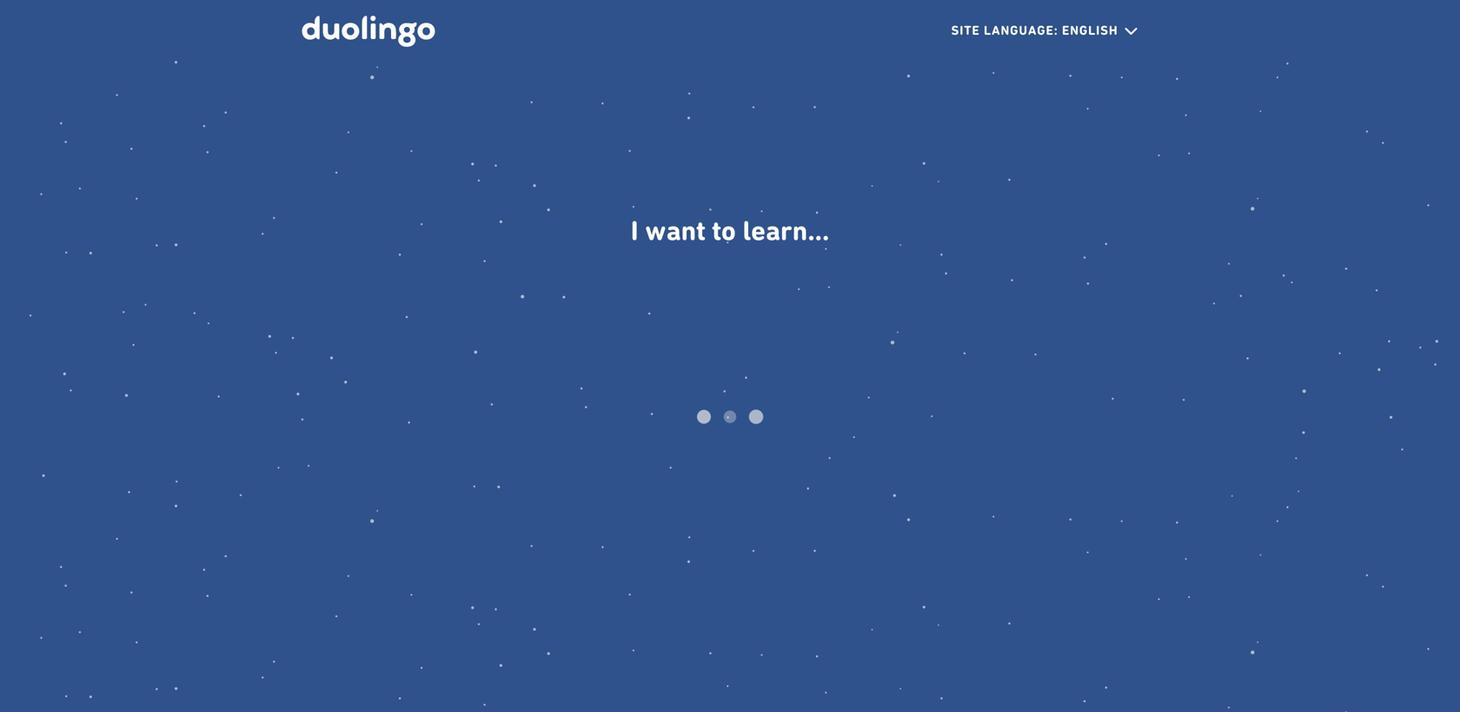 Task type: describe. For each thing, give the bounding box(es) containing it.
language:
[[984, 22, 1058, 38]]

i
[[631, 215, 639, 247]]

duolingo image
[[302, 16, 435, 47]]

want
[[645, 215, 706, 247]]



Task type: locate. For each thing, give the bounding box(es) containing it.
site language: english
[[951, 22, 1118, 38]]

site
[[951, 22, 980, 38]]

learn...
[[743, 215, 830, 247]]

to
[[712, 215, 736, 247]]

i want to learn...
[[631, 215, 830, 247]]

english
[[1062, 22, 1118, 38]]



Task type: vqa. For each thing, say whether or not it's contained in the screenshot.
Site
yes



